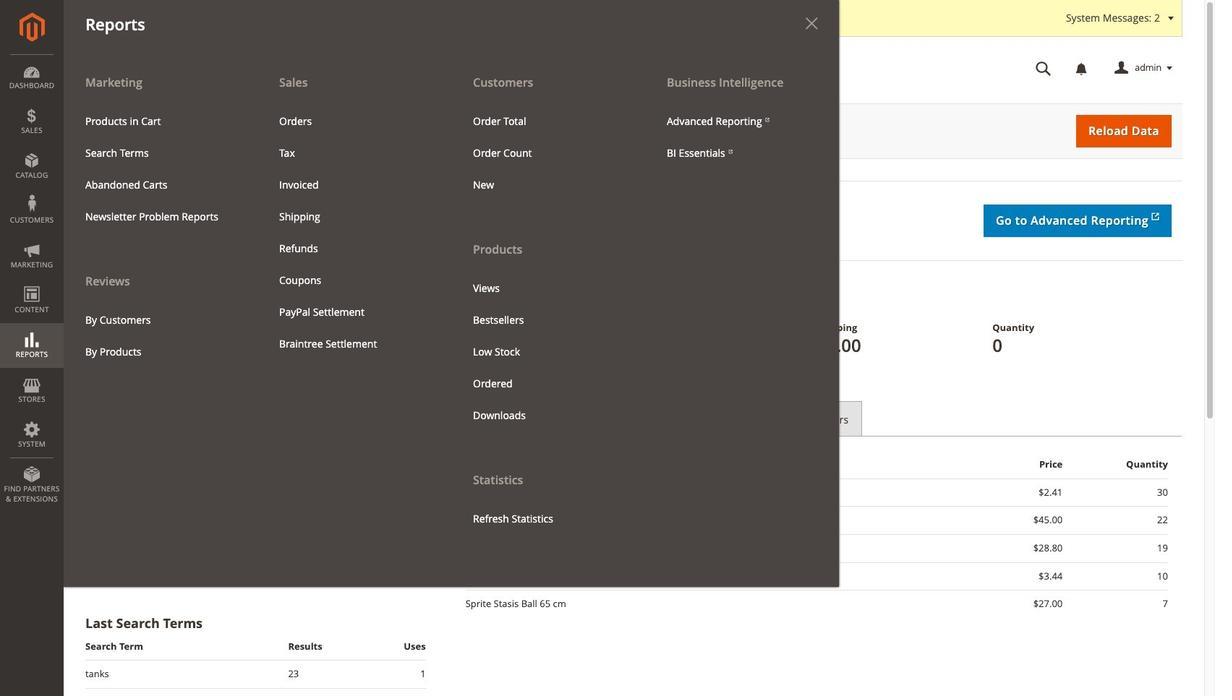 Task type: locate. For each thing, give the bounding box(es) containing it.
magento admin panel image
[[19, 12, 44, 42]]

menu
[[64, 66, 839, 587], [64, 66, 257, 368], [451, 66, 645, 535], [74, 105, 247, 233], [268, 105, 440, 360], [462, 105, 634, 201], [656, 105, 828, 169], [462, 272, 634, 432], [74, 304, 247, 368]]

menu bar
[[0, 0, 839, 587]]



